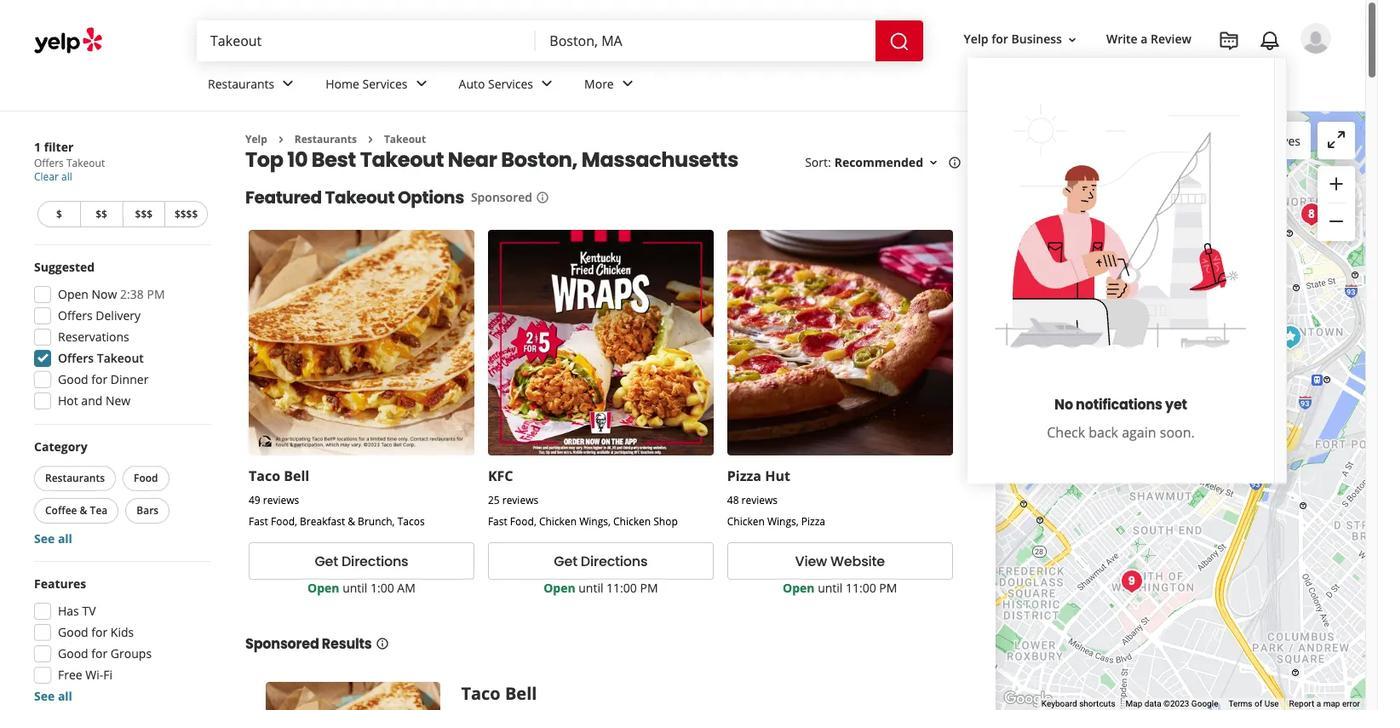 Task type: describe. For each thing, give the bounding box(es) containing it.
website
[[831, 552, 885, 571]]

report
[[1289, 699, 1315, 709]]

yelp link
[[245, 132, 267, 147]]

good for good for kids
[[58, 624, 88, 641]]

good for good for groups
[[58, 646, 88, 662]]

fast inside taco bell 49 reviews fast food, breakfast & brunch, tacos
[[249, 515, 268, 529]]

projects image
[[1219, 31, 1239, 51]]

yelp for yelp link
[[245, 132, 267, 147]]

taco bell
[[461, 683, 537, 706]]

more
[[584, 75, 614, 92]]

takeout up options
[[360, 146, 444, 174]]

16 chevron right v2 image
[[274, 133, 288, 146]]

business
[[1012, 31, 1062, 47]]

1 vertical spatial pizza
[[801, 515, 825, 529]]

home services link
[[312, 61, 445, 111]]

brunch,
[[358, 515, 395, 529]]

kfc 25 reviews fast food, chicken wings, chicken shop
[[488, 467, 678, 529]]

features
[[34, 576, 86, 592]]

keyboard shortcuts
[[1042, 699, 1116, 709]]

coffee & tea
[[45, 503, 108, 518]]

options
[[398, 186, 464, 210]]

good for kids
[[58, 624, 134, 641]]

a for report
[[1317, 699, 1321, 709]]

get for 25
[[554, 552, 577, 571]]

16 info v2 image for top 10 best takeout near boston, massachusetts
[[948, 156, 962, 170]]

hot
[[58, 393, 78, 409]]

takeout right 16 chevron right v2 icon
[[384, 132, 426, 147]]

check
[[1047, 423, 1085, 442]]

takeout down best
[[325, 186, 395, 210]]

fi
[[103, 667, 112, 683]]

directions for taco bell
[[342, 552, 408, 571]]

boston,
[[501, 146, 578, 174]]

get directions for 25
[[554, 552, 648, 571]]

featured
[[245, 186, 322, 210]]

good for good for dinner
[[58, 371, 88, 388]]

0 horizontal spatial taco bell link
[[249, 467, 309, 486]]

taco for taco bell
[[461, 683, 501, 706]]

best
[[312, 146, 356, 174]]

wi-
[[85, 667, 103, 683]]

pizza hut link
[[727, 467, 790, 486]]

$$$
[[135, 207, 153, 221]]

and
[[81, 393, 103, 409]]

map region
[[841, 73, 1378, 710]]

search as map moves
[[1180, 132, 1301, 149]]

business categories element
[[194, 61, 1331, 111]]

get directions link for 25
[[488, 543, 714, 580]]

delivery
[[96, 308, 141, 324]]

near
[[448, 146, 497, 174]]

breakfast
[[300, 515, 345, 529]]

food button
[[123, 466, 169, 492]]

shortcuts
[[1079, 699, 1116, 709]]

new
[[106, 393, 131, 409]]

none field near
[[550, 32, 862, 50]]

tv
[[82, 603, 96, 619]]

services for home services
[[362, 75, 408, 92]]

search image
[[889, 31, 909, 52]]

am
[[397, 580, 416, 597]]

home
[[326, 75, 359, 92]]

now
[[92, 286, 117, 302]]

terms
[[1229, 699, 1253, 709]]

reviews for get
[[263, 493, 299, 508]]

mike & patty's - boston image
[[1177, 394, 1211, 428]]

report a map error link
[[1289, 699, 1360, 709]]

recommended button
[[835, 155, 940, 171]]

open for taco bell
[[308, 580, 339, 597]]

view website link
[[727, 543, 953, 580]]

$$$$ button
[[165, 201, 208, 227]]

hot and new
[[58, 393, 131, 409]]

bars
[[137, 503, 159, 518]]

49
[[249, 493, 260, 508]]

Find text field
[[210, 32, 522, 50]]

bell for taco bell
[[505, 683, 537, 706]]

2 vertical spatial 16 info v2 image
[[375, 637, 389, 651]]

open until 1:00 am
[[308, 580, 416, 597]]

back
[[1089, 423, 1118, 442]]

groups
[[111, 646, 152, 662]]

for for dinner
[[91, 371, 108, 388]]

until for hut
[[818, 580, 843, 597]]

food
[[134, 471, 158, 486]]

see for features
[[34, 688, 55, 704]]

pm for get
[[640, 580, 658, 597]]

restaurants for top the restaurants link
[[208, 75, 274, 92]]

1 filter offers takeout clear all
[[34, 139, 105, 184]]

1 vertical spatial restaurants
[[295, 132, 357, 147]]

offers inside 1 filter offers takeout clear all
[[34, 156, 64, 170]]

good for groups
[[58, 646, 152, 662]]

soon.
[[1160, 423, 1195, 442]]

kfc
[[488, 467, 513, 486]]

free wi-fi
[[58, 667, 112, 683]]

get for bell
[[315, 552, 338, 571]]

pizza hut 48 reviews chicken wings, pizza
[[727, 467, 825, 529]]

notifications
[[1076, 395, 1163, 415]]

featured takeout options
[[245, 186, 464, 210]]

report a map error
[[1289, 699, 1360, 709]]

offers delivery
[[58, 308, 141, 324]]

shop
[[654, 515, 678, 529]]

25
[[488, 493, 500, 508]]

sponsored results
[[245, 635, 372, 654]]

group containing category
[[31, 439, 211, 548]]

get directions link for bell
[[249, 543, 474, 580]]

map data ©2023 google
[[1126, 699, 1219, 709]]

$
[[56, 207, 62, 221]]

all for features
[[58, 688, 72, 704]]

24 chevron down v2 image for auto services
[[537, 74, 557, 94]]

reviews inside kfc 25 reviews fast food, chicken wings, chicken shop
[[502, 493, 539, 508]]

sort:
[[805, 155, 831, 171]]

data
[[1145, 699, 1162, 709]]

auto
[[459, 75, 485, 92]]

has
[[58, 603, 79, 619]]

auto services
[[459, 75, 533, 92]]

google
[[1192, 699, 1219, 709]]

good for dinner
[[58, 371, 149, 388]]

suggested
[[34, 259, 95, 275]]

2 chicken from the left
[[613, 515, 651, 529]]

dinner
[[111, 371, 149, 388]]

user actions element
[[950, 21, 1355, 484]]

map for moves
[[1236, 132, 1261, 149]]

1 vertical spatial restaurants link
[[295, 132, 357, 147]]

expand map image
[[1326, 129, 1347, 150]]

of
[[1255, 699, 1263, 709]]

write a review link
[[1100, 24, 1199, 55]]

0 vertical spatial restaurants link
[[194, 61, 312, 111]]

sponsored for sponsored
[[471, 189, 532, 206]]

directions for kfc
[[581, 552, 648, 571]]

16 chevron down v2 image for yelp for business
[[1066, 33, 1079, 47]]

offers for offers delivery
[[58, 308, 93, 324]]

terms of use
[[1229, 699, 1279, 709]]

restaurants button
[[34, 466, 116, 492]]

kfc link
[[488, 467, 513, 486]]



Task type: locate. For each thing, give the bounding box(es) containing it.
get directions link down brunch,
[[249, 543, 474, 580]]

tea
[[90, 503, 108, 518]]

zoom out image
[[1326, 211, 1347, 232]]

2 services from the left
[[488, 75, 533, 92]]

see all
[[34, 531, 72, 547], [34, 688, 72, 704]]

24 chevron down v2 image right more in the top of the page
[[617, 74, 638, 94]]

restaurants
[[208, 75, 274, 92], [295, 132, 357, 147], [45, 471, 105, 486]]

0 horizontal spatial pizza
[[727, 467, 762, 486]]

None search field
[[197, 20, 926, 61]]

1 vertical spatial 16 chevron down v2 image
[[927, 156, 940, 170]]

16 info v2 image right results
[[375, 637, 389, 651]]

bell for taco bell 49 reviews fast food, breakfast & brunch, tacos
[[284, 467, 309, 486]]

bell inside taco bell 49 reviews fast food, breakfast & brunch, tacos
[[284, 467, 309, 486]]

2 24 chevron down v2 image from the left
[[537, 74, 557, 94]]

reservations
[[58, 329, 129, 345]]

16 info v2 image
[[948, 156, 962, 170], [536, 191, 549, 205], [375, 637, 389, 651]]

1 horizontal spatial map
[[1323, 699, 1340, 709]]

2 fast from the left
[[488, 515, 507, 529]]

hut
[[765, 467, 790, 486]]

0 vertical spatial yelp
[[964, 31, 989, 47]]

services
[[362, 75, 408, 92], [488, 75, 533, 92]]

1 horizontal spatial taco
[[461, 683, 501, 706]]

1 vertical spatial see all button
[[34, 688, 72, 704]]

1 24 chevron down v2 image from the left
[[278, 74, 298, 94]]

a right write
[[1141, 31, 1148, 47]]

0 horizontal spatial fast
[[249, 515, 268, 529]]

greco image
[[1041, 374, 1075, 408]]

1 vertical spatial bell
[[505, 683, 537, 706]]

subway image
[[1249, 291, 1283, 325]]

10
[[287, 146, 308, 174]]

2 horizontal spatial until
[[818, 580, 843, 597]]

for down offers takeout
[[91, 371, 108, 388]]

for up good for groups
[[91, 624, 108, 641]]

all right the clear
[[61, 170, 72, 184]]

2 horizontal spatial pm
[[879, 580, 897, 597]]

0 horizontal spatial directions
[[342, 552, 408, 571]]

1 food, from the left
[[271, 515, 297, 529]]

1 horizontal spatial restaurants
[[208, 75, 274, 92]]

2 good from the top
[[58, 624, 88, 641]]

for for groups
[[91, 646, 108, 662]]

1 vertical spatial all
[[58, 531, 72, 547]]

1 horizontal spatial sponsored
[[471, 189, 532, 206]]

3 good from the top
[[58, 646, 88, 662]]

open until 11:00 pm
[[544, 580, 658, 597], [783, 580, 897, 597]]

see all button down free
[[34, 688, 72, 704]]

24 chevron down v2 image left home
[[278, 74, 298, 94]]

reviews for view
[[742, 493, 778, 508]]

0 vertical spatial taco bell link
[[249, 467, 309, 486]]

group containing suggested
[[29, 259, 211, 415]]

0 horizontal spatial 11:00
[[607, 580, 637, 597]]

category
[[34, 439, 87, 455]]

restaurants right 16 chevron right v2 image
[[295, 132, 357, 147]]

wings, inside pizza hut 48 reviews chicken wings, pizza
[[767, 515, 799, 529]]

1 horizontal spatial 16 chevron down v2 image
[[1066, 33, 1079, 47]]

lotus test kitchen image
[[1255, 322, 1289, 356]]

for down good for kids
[[91, 646, 108, 662]]

$$ button
[[80, 201, 122, 227]]

0 horizontal spatial map
[[1236, 132, 1261, 149]]

2 vertical spatial offers
[[58, 350, 94, 366]]

1 horizontal spatial fast
[[488, 515, 507, 529]]

0 vertical spatial see all button
[[34, 531, 72, 547]]

1 horizontal spatial 24 chevron down v2 image
[[617, 74, 638, 94]]

moves
[[1264, 132, 1301, 149]]

1 vertical spatial a
[[1317, 699, 1321, 709]]

2 wings, from the left
[[767, 515, 799, 529]]

None field
[[210, 32, 522, 50], [550, 32, 862, 50]]

1 horizontal spatial get directions link
[[488, 543, 714, 580]]

0 vertical spatial all
[[61, 170, 72, 184]]

for inside button
[[992, 31, 1008, 47]]

get directions down kfc 25 reviews fast food, chicken wings, chicken shop
[[554, 552, 648, 571]]

open until 11:00 pm for website
[[783, 580, 897, 597]]

0 vertical spatial a
[[1141, 31, 1148, 47]]

pauli's image
[[1295, 197, 1329, 231]]

restaurants link up yelp link
[[194, 61, 312, 111]]

top
[[245, 146, 283, 174]]

1 horizontal spatial 11:00
[[846, 580, 876, 597]]

1 horizontal spatial get
[[554, 552, 577, 571]]

map left error
[[1323, 699, 1340, 709]]

1 get from the left
[[315, 552, 338, 571]]

until
[[343, 580, 367, 597], [579, 580, 604, 597], [818, 580, 843, 597]]

get directions for bell
[[315, 552, 408, 571]]

none field find
[[210, 32, 522, 50]]

24 chevron down v2 image inside home services link
[[411, 74, 432, 94]]

1 11:00 from the left
[[607, 580, 637, 597]]

get down breakfast
[[315, 552, 338, 571]]

1 horizontal spatial yelp
[[964, 31, 989, 47]]

pizza up view
[[801, 515, 825, 529]]

1 vertical spatial taco bell link
[[461, 683, 537, 706]]

yelp
[[964, 31, 989, 47], [245, 132, 267, 147]]

pm down shop
[[640, 580, 658, 597]]

get directions
[[315, 552, 408, 571], [554, 552, 648, 571]]

all down coffee
[[58, 531, 72, 547]]

all for category
[[58, 531, 72, 547]]

taco bell image
[[1274, 320, 1308, 354]]

offers takeout
[[58, 350, 144, 366]]

write
[[1107, 31, 1138, 47]]

pizza
[[727, 467, 762, 486], [801, 515, 825, 529]]

24 chevron down v2 image inside more "link"
[[617, 74, 638, 94]]

0 horizontal spatial reviews
[[263, 493, 299, 508]]

1 vertical spatial map
[[1323, 699, 1340, 709]]

16 info v2 image right recommended popup button
[[948, 156, 962, 170]]

yelp left 16 chevron right v2 image
[[245, 132, 267, 147]]

24 chevron down v2 image for more
[[617, 74, 638, 94]]

google image
[[1000, 688, 1056, 710]]

2 horizontal spatial reviews
[[742, 493, 778, 508]]

brad k. image
[[1301, 23, 1331, 54]]

2 horizontal spatial chicken
[[727, 515, 765, 529]]

restaurants link right 16 chevron right v2 image
[[295, 132, 357, 147]]

1 horizontal spatial reviews
[[502, 493, 539, 508]]

$$$$
[[175, 207, 198, 221]]

pm for view
[[879, 580, 897, 597]]

2 get from the left
[[554, 552, 577, 571]]

1 good from the top
[[58, 371, 88, 388]]

1 see all button from the top
[[34, 531, 72, 547]]

wings, down hut
[[767, 515, 799, 529]]

24 chevron down v2 image
[[278, 74, 298, 94], [617, 74, 638, 94]]

all inside 1 filter offers takeout clear all
[[61, 170, 72, 184]]

1 chicken from the left
[[539, 515, 577, 529]]

0 vertical spatial bell
[[284, 467, 309, 486]]

yelp inside button
[[964, 31, 989, 47]]

16 chevron right v2 image
[[364, 133, 377, 146]]

coffee & tea button
[[34, 498, 119, 524]]

1 horizontal spatial taco bell link
[[461, 683, 537, 706]]

offers down the filter
[[34, 156, 64, 170]]

2 24 chevron down v2 image from the left
[[617, 74, 638, 94]]

16 chevron down v2 image for recommended
[[927, 156, 940, 170]]

0 horizontal spatial sponsored
[[245, 635, 319, 654]]

3 until from the left
[[818, 580, 843, 597]]

reviews inside pizza hut 48 reviews chicken wings, pizza
[[742, 493, 778, 508]]

24 chevron down v2 image for home services
[[411, 74, 432, 94]]

food, inside kfc 25 reviews fast food, chicken wings, chicken shop
[[510, 515, 537, 529]]

all down free
[[58, 688, 72, 704]]

0 horizontal spatial food,
[[271, 515, 297, 529]]

taco
[[249, 467, 280, 486], [461, 683, 501, 706]]

see all button for category
[[34, 531, 72, 547]]

0 vertical spatial see all
[[34, 531, 72, 547]]

group containing features
[[29, 576, 211, 705]]

$$
[[96, 207, 107, 221]]

services for auto services
[[488, 75, 533, 92]]

0 vertical spatial 16 info v2 image
[[948, 156, 962, 170]]

results
[[322, 635, 372, 654]]

filter
[[44, 139, 74, 155]]

taco bell link
[[249, 467, 309, 486], [461, 683, 537, 706]]

reviews right 49
[[263, 493, 299, 508]]

16 chevron down v2 image
[[1066, 33, 1079, 47], [927, 156, 940, 170]]

see all button for features
[[34, 688, 72, 704]]

restaurants inside button
[[45, 471, 105, 486]]

1 services from the left
[[362, 75, 408, 92]]

1 horizontal spatial none field
[[550, 32, 862, 50]]

2 food, from the left
[[510, 515, 537, 529]]

none field up business categories 'element'
[[550, 32, 862, 50]]

yelp for yelp for business
[[964, 31, 989, 47]]

sponsored
[[471, 189, 532, 206], [245, 635, 319, 654]]

offers for offers takeout
[[58, 350, 94, 366]]

auto services link
[[445, 61, 571, 111]]

16 info v2 image down boston,
[[536, 191, 549, 205]]

until for 25
[[579, 580, 604, 597]]

open for kfc
[[544, 580, 576, 597]]

open until 11:00 pm for directions
[[544, 580, 658, 597]]

takeout down the filter
[[66, 156, 105, 170]]

1 horizontal spatial 16 info v2 image
[[536, 191, 549, 205]]

0 horizontal spatial 16 info v2 image
[[375, 637, 389, 651]]

chicken
[[539, 515, 577, 529], [613, 515, 651, 529], [727, 515, 765, 529]]

get directions link down kfc 25 reviews fast food, chicken wings, chicken shop
[[488, 543, 714, 580]]

0 horizontal spatial taco
[[249, 467, 280, 486]]

keyboard shortcuts button
[[1042, 699, 1116, 710]]

chicken inside pizza hut 48 reviews chicken wings, pizza
[[727, 515, 765, 529]]

get directions up open until 1:00 am
[[315, 552, 408, 571]]

1 vertical spatial offers
[[58, 308, 93, 324]]

0 vertical spatial see
[[34, 531, 55, 547]]

pressed cafe image
[[1044, 426, 1078, 460]]

1 reviews from the left
[[263, 493, 299, 508]]

16 chevron down v2 image inside recommended popup button
[[927, 156, 940, 170]]

top 10 best takeout near boston, massachusetts
[[245, 146, 739, 174]]

2 until from the left
[[579, 580, 604, 597]]

0 horizontal spatial &
[[80, 503, 87, 518]]

see all down coffee
[[34, 531, 72, 547]]

0 horizontal spatial yelp
[[245, 132, 267, 147]]

bell
[[284, 467, 309, 486], [505, 683, 537, 706]]

1
[[34, 139, 41, 155]]

16 chevron down v2 image right recommended
[[927, 156, 940, 170]]

for left business
[[992, 31, 1008, 47]]

& inside taco bell 49 reviews fast food, breakfast & brunch, tacos
[[348, 515, 355, 529]]

a right report
[[1317, 699, 1321, 709]]

restaurants up 'coffee & tea'
[[45, 471, 105, 486]]

for for business
[[992, 31, 1008, 47]]

2 get directions link from the left
[[488, 543, 714, 580]]

reviews down pizza hut link
[[742, 493, 778, 508]]

1 fast from the left
[[249, 515, 268, 529]]

1 horizontal spatial food,
[[510, 515, 537, 529]]

0 horizontal spatial 24 chevron down v2 image
[[278, 74, 298, 94]]

2 vertical spatial all
[[58, 688, 72, 704]]

& inside button
[[80, 503, 87, 518]]

1 horizontal spatial get directions
[[554, 552, 648, 571]]

sponsored for sponsored results
[[245, 635, 319, 654]]

view
[[795, 552, 827, 571]]

0 vertical spatial pizza
[[727, 467, 762, 486]]

0 vertical spatial taco
[[249, 467, 280, 486]]

$ button
[[37, 201, 80, 227]]

good down has tv
[[58, 624, 88, 641]]

3 reviews from the left
[[742, 493, 778, 508]]

2 see from the top
[[34, 688, 55, 704]]

24 chevron down v2 image left auto
[[411, 74, 432, 94]]

reviews right 25
[[502, 493, 539, 508]]

1 get directions from the left
[[315, 552, 408, 571]]

24 chevron down v2 image for restaurants
[[278, 74, 298, 94]]

pm
[[147, 286, 165, 302], [640, 580, 658, 597], [879, 580, 897, 597]]

see for category
[[34, 531, 55, 547]]

11:00 for directions
[[607, 580, 637, 597]]

no notifications yet check back again soon.
[[1047, 395, 1195, 442]]

fast down 25
[[488, 515, 507, 529]]

1 horizontal spatial services
[[488, 75, 533, 92]]

search
[[1180, 132, 1217, 149]]

1 horizontal spatial bell
[[505, 683, 537, 706]]

open
[[58, 286, 89, 302], [308, 580, 339, 597], [544, 580, 576, 597], [783, 580, 815, 597]]

error
[[1342, 699, 1360, 709]]

0 horizontal spatial until
[[343, 580, 367, 597]]

0 horizontal spatial chicken
[[539, 515, 577, 529]]

Near text field
[[550, 32, 862, 50]]

0 horizontal spatial none field
[[210, 32, 522, 50]]

map right as
[[1236, 132, 1261, 149]]

all
[[61, 170, 72, 184], [58, 531, 72, 547], [58, 688, 72, 704]]

1 see all from the top
[[34, 531, 72, 547]]

group
[[1318, 166, 1355, 241], [29, 259, 211, 415], [31, 439, 211, 548], [29, 576, 211, 705]]

services right home
[[362, 75, 408, 92]]

2 see all from the top
[[34, 688, 72, 704]]

11:00 for website
[[846, 580, 876, 597]]

see all for category
[[34, 531, 72, 547]]

1 horizontal spatial 24 chevron down v2 image
[[537, 74, 557, 94]]

yelp for business button
[[957, 24, 1086, 55]]

clear all link
[[34, 170, 72, 184]]

open for pizza hut
[[783, 580, 815, 597]]

1 horizontal spatial wings,
[[767, 515, 799, 529]]

error illustration image
[[976, 85, 1266, 375]]

get down kfc 25 reviews fast food, chicken wings, chicken shop
[[554, 552, 577, 571]]

takeout
[[384, 132, 426, 147], [360, 146, 444, 174], [66, 156, 105, 170], [325, 186, 395, 210], [97, 350, 144, 366]]

1 horizontal spatial chicken
[[613, 515, 651, 529]]

notifications image
[[1260, 31, 1280, 51]]

2 horizontal spatial restaurants
[[295, 132, 357, 147]]

1 horizontal spatial pm
[[640, 580, 658, 597]]

2 vertical spatial restaurants
[[45, 471, 105, 486]]

2 none field from the left
[[550, 32, 862, 50]]

2 reviews from the left
[[502, 493, 539, 508]]

until for bell
[[343, 580, 367, 597]]

directions up 1:00
[[342, 552, 408, 571]]

1 horizontal spatial &
[[348, 515, 355, 529]]

directions down kfc 25 reviews fast food, chicken wings, chicken shop
[[581, 552, 648, 571]]

a inside write a review link
[[1141, 31, 1148, 47]]

food, down kfc
[[510, 515, 537, 529]]

16 info v2 image for featured takeout options
[[536, 191, 549, 205]]

©2023
[[1164, 699, 1190, 709]]

has tv
[[58, 603, 96, 619]]

pizza up 48 at the bottom of the page
[[727, 467, 762, 486]]

none field up home services
[[210, 32, 522, 50]]

1 vertical spatial yelp
[[245, 132, 267, 147]]

offers
[[34, 156, 64, 170], [58, 308, 93, 324], [58, 350, 94, 366]]

zoom in image
[[1326, 174, 1347, 194]]

for for kids
[[91, 624, 108, 641]]

food,
[[271, 515, 297, 529], [510, 515, 537, 529]]

24 chevron down v2 image
[[411, 74, 432, 94], [537, 74, 557, 94]]

1 vertical spatial sponsored
[[245, 635, 319, 654]]

1 wings, from the left
[[579, 515, 611, 529]]

2 see all button from the top
[[34, 688, 72, 704]]

sponsored left results
[[245, 635, 319, 654]]

1 vertical spatial see all
[[34, 688, 72, 704]]

bars button
[[125, 498, 170, 524]]

1 none field from the left
[[210, 32, 522, 50]]

taco inside taco bell 49 reviews fast food, breakfast & brunch, tacos
[[249, 467, 280, 486]]

1 until from the left
[[343, 580, 367, 597]]

a for write
[[1141, 31, 1148, 47]]

1 see from the top
[[34, 531, 55, 547]]

good up hot
[[58, 371, 88, 388]]

map for error
[[1323, 699, 1340, 709]]

yelp for business
[[964, 31, 1062, 47]]

takeout up dinner
[[97, 350, 144, 366]]

sponsored down the top 10 best takeout near boston, massachusetts
[[471, 189, 532, 206]]

1 directions from the left
[[342, 552, 408, 571]]

pm right 2:38
[[147, 286, 165, 302]]

reviews inside taco bell 49 reviews fast food, breakfast & brunch, tacos
[[263, 493, 299, 508]]

24 chevron down v2 image right auto services
[[537, 74, 557, 94]]

&
[[80, 503, 87, 518], [348, 515, 355, 529]]

2 vertical spatial good
[[58, 646, 88, 662]]

yelp left business
[[964, 31, 989, 47]]

offers up reservations
[[58, 308, 93, 324]]

1:00
[[371, 580, 394, 597]]

0 horizontal spatial a
[[1141, 31, 1148, 47]]

3 chicken from the left
[[727, 515, 765, 529]]

map
[[1126, 699, 1143, 709]]

yet
[[1165, 395, 1187, 415]]

0 horizontal spatial bell
[[284, 467, 309, 486]]

see all for features
[[34, 688, 72, 704]]

0 vertical spatial restaurants
[[208, 75, 274, 92]]

0 vertical spatial map
[[1236, 132, 1261, 149]]

2 open until 11:00 pm from the left
[[783, 580, 897, 597]]

as
[[1221, 132, 1233, 149]]

fast down 49
[[249, 515, 268, 529]]

1 vertical spatial taco
[[461, 683, 501, 706]]

0 vertical spatial good
[[58, 371, 88, 388]]

2 directions from the left
[[581, 552, 648, 571]]

1 vertical spatial good
[[58, 624, 88, 641]]

2 get directions from the left
[[554, 552, 648, 571]]

& left tea
[[80, 503, 87, 518]]

pm down website
[[879, 580, 897, 597]]

wings, inside kfc 25 reviews fast food, chicken wings, chicken shop
[[579, 515, 611, 529]]

use
[[1265, 699, 1279, 709]]

fast inside kfc 25 reviews fast food, chicken wings, chicken shop
[[488, 515, 507, 529]]

wings, left shop
[[579, 515, 611, 529]]

1 horizontal spatial a
[[1317, 699, 1321, 709]]

1 horizontal spatial open until 11:00 pm
[[783, 580, 897, 597]]

1 vertical spatial see
[[34, 688, 55, 704]]

1 24 chevron down v2 image from the left
[[411, 74, 432, 94]]

16 chevron down v2 image inside yelp for business button
[[1066, 33, 1079, 47]]

0 vertical spatial sponsored
[[471, 189, 532, 206]]

keyboard
[[1042, 699, 1077, 709]]

24 chevron down v2 image inside auto services link
[[537, 74, 557, 94]]

restaurants for restaurants button
[[45, 471, 105, 486]]

0 horizontal spatial 24 chevron down v2 image
[[411, 74, 432, 94]]

1 horizontal spatial directions
[[581, 552, 648, 571]]

0 vertical spatial offers
[[34, 156, 64, 170]]

good up free
[[58, 646, 88, 662]]

food, inside taco bell 49 reviews fast food, breakfast & brunch, tacos
[[271, 515, 297, 529]]

again
[[1122, 423, 1156, 442]]

restaurants up yelp link
[[208, 75, 274, 92]]

16 chevron down v2 image right business
[[1066, 33, 1079, 47]]

1 horizontal spatial pizza
[[801, 515, 825, 529]]

restaurants link
[[194, 61, 312, 111], [295, 132, 357, 147]]

2 11:00 from the left
[[846, 580, 876, 597]]

restaurants inside business categories 'element'
[[208, 75, 274, 92]]

terms of use link
[[1229, 699, 1279, 709]]

see
[[34, 531, 55, 547], [34, 688, 55, 704]]

massachusetts
[[582, 146, 739, 174]]

offers down reservations
[[58, 350, 94, 366]]

services right auto
[[488, 75, 533, 92]]

see all down free
[[34, 688, 72, 704]]

taco for taco bell 49 reviews fast food, breakfast & brunch, tacos
[[249, 467, 280, 486]]

see all button down coffee
[[34, 531, 72, 547]]

2 horizontal spatial 16 info v2 image
[[948, 156, 962, 170]]

& left brunch,
[[348, 515, 355, 529]]

tacos
[[398, 515, 425, 529]]

all spice image
[[1115, 564, 1149, 598]]

1 open until 11:00 pm from the left
[[544, 580, 658, 597]]

0 horizontal spatial wings,
[[579, 515, 611, 529]]

0 horizontal spatial get
[[315, 552, 338, 571]]

review
[[1151, 31, 1192, 47]]

1 get directions link from the left
[[249, 543, 474, 580]]

view website
[[795, 552, 885, 571]]

0 horizontal spatial restaurants
[[45, 471, 105, 486]]

recommended
[[835, 155, 923, 171]]

0 vertical spatial 16 chevron down v2 image
[[1066, 33, 1079, 47]]

takeout inside 1 filter offers takeout clear all
[[66, 156, 105, 170]]

1 vertical spatial 16 info v2 image
[[536, 191, 549, 205]]

0 horizontal spatial get directions link
[[249, 543, 474, 580]]

food, left breakfast
[[271, 515, 297, 529]]

0 horizontal spatial pm
[[147, 286, 165, 302]]



Task type: vqa. For each thing, say whether or not it's contained in the screenshot.
(5
no



